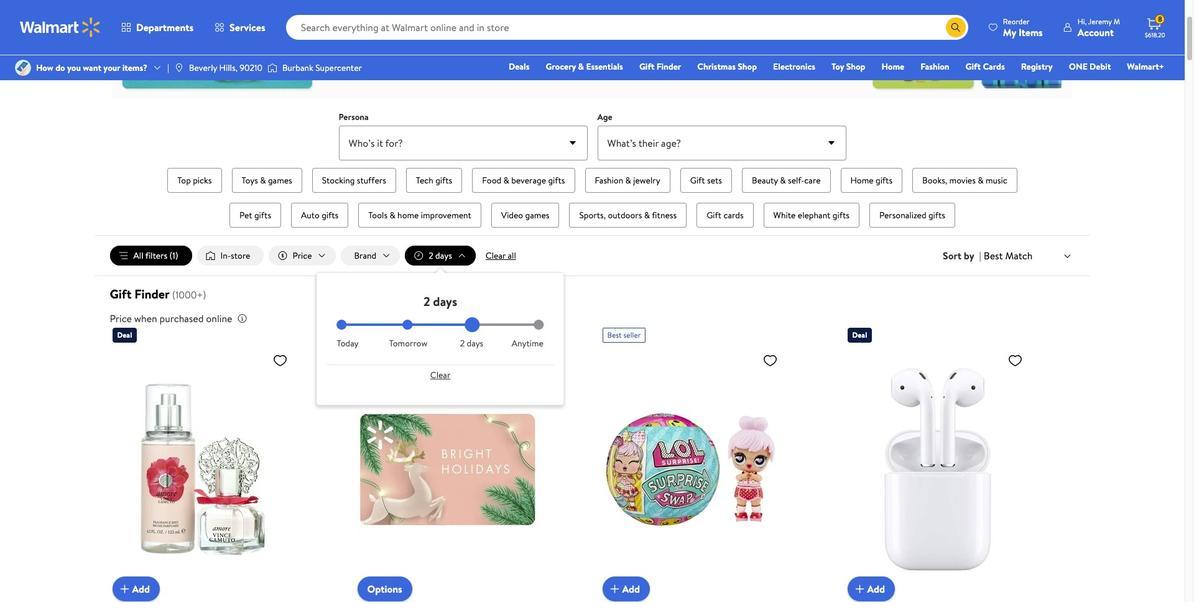 Task type: vqa. For each thing, say whether or not it's contained in the screenshot.
the Gift sets Button
yes



Task type: describe. For each thing, give the bounding box(es) containing it.
add button for vince camuto amore perfume gift set for women, 2 pieces image
[[112, 577, 160, 602]]

by inside sort and filter section element
[[964, 249, 975, 263]]

personalized
[[880, 209, 927, 222]]

burbank
[[282, 62, 313, 74]]

add to favorites list, blissful holly buck walmart gift card image
[[518, 353, 533, 368]]

beverly
[[189, 62, 217, 74]]

toys & games list item
[[229, 166, 305, 195]]

clear all button
[[481, 246, 521, 266]]

add to cart image for vince camuto amore perfume gift set for women, 2 pieces image
[[117, 582, 132, 597]]

search icon image
[[951, 22, 961, 32]]

services button
[[204, 12, 276, 42]]

gift sets list item
[[678, 166, 735, 195]]

purchased
[[160, 312, 204, 325]]

| inside sort and filter section element
[[980, 249, 982, 263]]

hi,
[[1078, 16, 1087, 26]]

cards
[[724, 209, 744, 222]]

care
[[805, 174, 821, 187]]

store
[[231, 250, 250, 262]]

group containing top picks
[[140, 166, 1046, 230]]

fashion for fashion
[[921, 60, 950, 73]]

games inside button
[[268, 174, 292, 187]]

registry link
[[1016, 60, 1059, 73]]

beauty & self-care
[[752, 174, 821, 187]]

1 vertical spatial 2
[[424, 293, 430, 310]]

supercenter
[[316, 62, 362, 74]]

tech gifts button
[[406, 168, 462, 193]]

tools
[[369, 209, 388, 222]]

games inside button
[[525, 209, 550, 222]]

christmas
[[698, 60, 736, 73]]

gift for gift cards
[[966, 60, 981, 73]]

one debit
[[1069, 60, 1111, 73]]

age
[[598, 111, 613, 123]]

fashion for fashion & jewelry
[[595, 174, 624, 187]]

Tomorrow radio
[[403, 320, 413, 330]]

how do you want your items?
[[36, 62, 147, 74]]

top
[[629, 7, 659, 35]]

& for beauty & self-care
[[780, 174, 786, 187]]

all filters (1)
[[133, 250, 178, 262]]

fashion & jewelry button
[[585, 168, 671, 193]]

gifts for home gifts
[[876, 174, 893, 187]]

self-
[[788, 174, 805, 187]]

price for price
[[293, 250, 312, 262]]

reorder
[[1004, 16, 1030, 26]]

gift cards
[[966, 60, 1005, 73]]

shipping
[[524, 7, 598, 35]]

by inside two-day shipping on top presents order by dec. 21 at 2pm et.
[[558, 35, 569, 50]]

sports,
[[580, 209, 606, 222]]

gift for gift finder
[[640, 60, 655, 73]]

apple airpods with charging case (2nd generation) image
[[848, 348, 1028, 592]]

sort by |
[[943, 249, 982, 263]]

home for home gifts
[[851, 174, 874, 187]]

walmart image
[[20, 17, 101, 37]]

deals link
[[503, 60, 535, 73]]

top
[[177, 174, 191, 187]]

8
[[1158, 14, 1163, 24]]

8 $618.20
[[1145, 14, 1166, 39]]

top picks button
[[168, 168, 222, 193]]

gifts for auto gifts
[[322, 209, 339, 222]]

home gifts
[[851, 174, 893, 187]]

cards
[[983, 60, 1005, 73]]

tech gifts list item
[[404, 166, 465, 195]]

finder for gift finder (1000+)
[[135, 286, 170, 302]]

gift sets button
[[681, 168, 732, 193]]

how
[[36, 62, 53, 74]]

toys
[[242, 174, 258, 187]]

tools & home improvement button
[[359, 203, 481, 228]]

21
[[597, 35, 606, 50]]

stocking stuffers button
[[312, 168, 396, 193]]

2 inside how fast do you want your order? option group
[[460, 337, 465, 350]]

gift finder link
[[634, 60, 687, 73]]

food
[[482, 174, 502, 187]]

brand
[[354, 250, 377, 262]]

& for toys & games
[[260, 174, 266, 187]]

tech gifts
[[416, 174, 453, 187]]

day
[[489, 7, 519, 35]]

days inside dropdown button
[[436, 250, 452, 262]]

(1)
[[170, 250, 178, 262]]

(1000+)
[[172, 288, 206, 302]]

stocking stuffers
[[322, 174, 386, 187]]

home gifts button
[[841, 168, 903, 193]]

price when purchased online
[[110, 312, 232, 325]]

gift sets
[[690, 174, 722, 187]]

2 inside dropdown button
[[429, 250, 434, 262]]

video games button
[[491, 203, 560, 228]]

gifts for pet gifts
[[254, 209, 271, 222]]

brand button
[[341, 246, 400, 266]]

in-store
[[221, 250, 250, 262]]

persona
[[339, 111, 369, 123]]

home for home
[[882, 60, 905, 73]]

finder for gift finder
[[657, 60, 682, 73]]

pet gifts button
[[230, 203, 281, 228]]

two-
[[447, 7, 489, 35]]

auto gifts list item
[[289, 200, 351, 230]]

clear for clear
[[430, 369, 451, 381]]

auto
[[301, 209, 320, 222]]

walmart+
[[1128, 60, 1165, 73]]

grocery & essentials link
[[540, 60, 629, 73]]

best for best seller
[[608, 330, 622, 340]]

fashion & jewelry list item
[[583, 166, 673, 195]]

all
[[508, 250, 516, 262]]

registry
[[1021, 60, 1053, 73]]

gifts inside food & beverage gifts button
[[548, 174, 565, 187]]

reorder my items
[[1004, 16, 1043, 39]]

tomorrow
[[389, 337, 428, 350]]

movies
[[950, 174, 976, 187]]

my
[[1004, 25, 1017, 39]]

deal for vince camuto amore perfume gift set for women, 2 pieces image
[[117, 330, 132, 340]]

0 vertical spatial |
[[167, 62, 169, 74]]

toys & games button
[[232, 168, 302, 193]]

anytime
[[512, 337, 544, 350]]

personalized gifts list item
[[867, 200, 958, 230]]

seller
[[624, 330, 641, 340]]

toy
[[832, 60, 845, 73]]

how fast do you want your order? option group
[[337, 320, 544, 350]]

debit
[[1090, 60, 1111, 73]]

vince camuto amore perfume gift set for women, 2 pieces image
[[112, 348, 293, 592]]

1 vertical spatial 2 days
[[424, 293, 457, 310]]

Anytime radio
[[534, 320, 544, 330]]

books, movies & music list item
[[910, 166, 1020, 195]]

Walmart Site-Wide search field
[[286, 15, 969, 40]]

deal for apple airpods with charging case (2nd generation) 'image' at the bottom right of the page
[[853, 330, 867, 340]]

pet gifts
[[240, 209, 271, 222]]

sort
[[943, 249, 962, 263]]



Task type: locate. For each thing, give the bounding box(es) containing it.
options
[[367, 582, 402, 596]]

at
[[609, 35, 619, 50]]

gift for gift sets
[[690, 174, 705, 187]]

0 horizontal spatial fashion
[[595, 174, 624, 187]]

2
[[429, 250, 434, 262], [424, 293, 430, 310], [460, 337, 465, 350]]

2 vertical spatial 2 days
[[460, 337, 484, 350]]

fitness
[[652, 209, 677, 222]]

personalized gifts button
[[870, 203, 956, 228]]

0 horizontal spatial games
[[268, 174, 292, 187]]

gifts inside white elephant gifts button
[[833, 209, 850, 222]]

lol surprise! surprise swap tots- with collectible doll, extra expression, 2 looks in one, water unboxing surprise, limited edition doll, great gift for girls age 3+ image
[[603, 348, 783, 592]]

0 horizontal spatial price
[[110, 312, 132, 325]]

2 days inside dropdown button
[[429, 250, 452, 262]]

shop right 'christmas'
[[738, 60, 757, 73]]

1 horizontal spatial best
[[984, 249, 1003, 262]]

stuffers
[[357, 174, 386, 187]]

1 horizontal spatial clear
[[486, 250, 506, 262]]

departments button
[[111, 12, 204, 42]]

2 add button from the left
[[603, 577, 650, 602]]

top picks
[[177, 174, 212, 187]]

video games
[[501, 209, 550, 222]]

clear left "all"
[[486, 250, 506, 262]]

games right toys
[[268, 174, 292, 187]]

0 vertical spatial finder
[[657, 60, 682, 73]]

stocking stuffers list item
[[310, 166, 399, 195]]

 image right 90210
[[268, 62, 277, 74]]

 image
[[15, 60, 31, 76], [268, 62, 277, 74]]

all
[[133, 250, 143, 262]]

1 horizontal spatial by
[[964, 249, 975, 263]]

2 horizontal spatial add
[[868, 582, 885, 596]]

best left the match
[[984, 249, 1003, 262]]

0 horizontal spatial home
[[851, 174, 874, 187]]

gift inside gift cards button
[[707, 209, 722, 222]]

| left best match
[[980, 249, 982, 263]]

beverage
[[512, 174, 546, 187]]

gifts right beverage at the top left
[[548, 174, 565, 187]]

clear all
[[486, 250, 516, 262]]

sports, outdoors & fitness list item
[[567, 200, 690, 230]]

tools & home improvement
[[369, 209, 472, 222]]

pet gifts list item
[[227, 200, 284, 230]]

& left fitness
[[644, 209, 650, 222]]

gifts inside personalized gifts button
[[929, 209, 946, 222]]

& inside "list item"
[[644, 209, 650, 222]]

dec.
[[572, 35, 594, 50]]

food & beverage gifts button
[[472, 168, 575, 193]]

0 horizontal spatial best
[[608, 330, 622, 340]]

2pm
[[621, 35, 643, 50]]

0 vertical spatial 2 days
[[429, 250, 452, 262]]

& left music
[[978, 174, 984, 187]]

music
[[986, 174, 1008, 187]]

burbank supercenter
[[282, 62, 362, 74]]

 image for burbank supercenter
[[268, 62, 277, 74]]

want
[[83, 62, 101, 74]]

2 days up clear button
[[460, 337, 484, 350]]

days inside how fast do you want your order? option group
[[467, 337, 484, 350]]

| right the items?
[[167, 62, 169, 74]]

1 horizontal spatial add to cart image
[[608, 582, 623, 597]]

sort and filter section element
[[95, 236, 1090, 405]]

0 horizontal spatial  image
[[15, 60, 31, 76]]

items?
[[122, 62, 147, 74]]

white elephant gifts
[[774, 209, 850, 222]]

auto gifts button
[[291, 203, 349, 228]]

days down improvement
[[436, 250, 452, 262]]

m
[[1114, 16, 1121, 26]]

Today radio
[[337, 320, 347, 330]]

2 horizontal spatial add to cart image
[[853, 582, 868, 597]]

add for add to cart image corresponding to 'lol surprise! surprise swap tots- with collectible doll, extra expression, 2 looks in one, water unboxing surprise, limited edition doll, great gift for girls age 3+' 'image'
[[623, 582, 640, 596]]

home right care
[[851, 174, 874, 187]]

by left dec.
[[558, 35, 569, 50]]

1 horizontal spatial  image
[[268, 62, 277, 74]]

& for grocery & essentials
[[578, 60, 584, 73]]

price left when
[[110, 312, 132, 325]]

2 vertical spatial days
[[467, 337, 484, 350]]

best left seller
[[608, 330, 622, 340]]

0 horizontal spatial add
[[132, 582, 150, 596]]

one
[[1069, 60, 1088, 73]]

home left fashion link
[[882, 60, 905, 73]]

1 horizontal spatial |
[[980, 249, 982, 263]]

games right video
[[525, 209, 550, 222]]

Search search field
[[286, 15, 969, 40]]

items
[[1019, 25, 1043, 39]]

2 shop from the left
[[847, 60, 866, 73]]

home gifts list item
[[838, 166, 905, 195]]

beauty & self-care list item
[[740, 166, 833, 195]]

1 vertical spatial |
[[980, 249, 982, 263]]

gift inside gift sets button
[[690, 174, 705, 187]]

finder down et.
[[657, 60, 682, 73]]

add to cart image for apple airpods with charging case (2nd generation) 'image' at the bottom right of the page
[[853, 582, 868, 597]]

gift cards button
[[697, 203, 754, 228]]

gifts right pet
[[254, 209, 271, 222]]

gifts for tech gifts
[[436, 174, 453, 187]]

tech
[[416, 174, 434, 187]]

0 horizontal spatial by
[[558, 35, 569, 50]]

0 vertical spatial by
[[558, 35, 569, 50]]

gift for gift finder (1000+)
[[110, 286, 132, 302]]

0 vertical spatial best
[[984, 249, 1003, 262]]

& for tools & home improvement
[[390, 209, 396, 222]]

1 vertical spatial days
[[433, 293, 457, 310]]

1 vertical spatial price
[[110, 312, 132, 325]]

2 add from the left
[[623, 582, 640, 596]]

best seller
[[608, 330, 641, 340]]

fashion
[[921, 60, 950, 73], [595, 174, 624, 187]]

jeremy
[[1089, 16, 1112, 26]]

&
[[578, 60, 584, 73], [260, 174, 266, 187], [504, 174, 509, 187], [626, 174, 631, 187], [780, 174, 786, 187], [978, 174, 984, 187], [390, 209, 396, 222], [644, 209, 650, 222]]

gifts right personalized at the top
[[929, 209, 946, 222]]

gifts inside tech gifts button
[[436, 174, 453, 187]]

auto gifts
[[301, 209, 339, 222]]

gifts for personalized gifts
[[929, 209, 946, 222]]

books, movies & music button
[[913, 168, 1018, 193]]

add button
[[112, 577, 160, 602], [603, 577, 650, 602], [848, 577, 895, 602]]

1 shop from the left
[[738, 60, 757, 73]]

0 horizontal spatial |
[[167, 62, 169, 74]]

days up how fast do you want your order? option group
[[433, 293, 457, 310]]

 image for how do you want your items?
[[15, 60, 31, 76]]

0 horizontal spatial add to cart image
[[117, 582, 132, 597]]

add to favorites list, apple airpods with charging case (2nd generation) image
[[1008, 353, 1023, 368]]

presents
[[664, 7, 738, 35]]

1 vertical spatial games
[[525, 209, 550, 222]]

1 horizontal spatial add
[[623, 582, 640, 596]]

group
[[140, 166, 1046, 230]]

two-day shipping on top presents image
[[112, 0, 1073, 99]]

1 vertical spatial home
[[851, 174, 874, 187]]

2 up how fast do you want your order? option group
[[424, 293, 430, 310]]

0 vertical spatial clear
[[486, 250, 506, 262]]

toys & games
[[242, 174, 292, 187]]

stocking
[[322, 174, 355, 187]]

christmas shop
[[698, 60, 757, 73]]

walmart+ link
[[1122, 60, 1170, 73]]

departments
[[136, 21, 194, 34]]

today
[[337, 337, 359, 350]]

all filters (1) button
[[110, 246, 192, 266]]

days up clear button
[[467, 337, 484, 350]]

beverly hills, 90210
[[189, 62, 263, 74]]

1 horizontal spatial finder
[[657, 60, 682, 73]]

gifts inside home gifts "button"
[[876, 174, 893, 187]]

3 add button from the left
[[848, 577, 895, 602]]

1 horizontal spatial deal
[[853, 330, 867, 340]]

gifts right tech
[[436, 174, 453, 187]]

electronics link
[[768, 60, 821, 73]]

white
[[774, 209, 796, 222]]

None radio
[[468, 320, 478, 330]]

top picks list item
[[165, 166, 224, 195]]

& inside button
[[626, 174, 631, 187]]

2 down tools & home improvement
[[429, 250, 434, 262]]

white elephant gifts button
[[764, 203, 860, 228]]

best match
[[984, 249, 1033, 262]]

1 add to cart image from the left
[[117, 582, 132, 597]]

when
[[134, 312, 157, 325]]

$618.20
[[1145, 30, 1166, 39]]

0 vertical spatial price
[[293, 250, 312, 262]]

add for add to cart image related to apple airpods with charging case (2nd generation) 'image' at the bottom right of the page
[[868, 582, 885, 596]]

shop right toy
[[847, 60, 866, 73]]

2 days
[[429, 250, 452, 262], [424, 293, 457, 310], [460, 337, 484, 350]]

0 horizontal spatial deal
[[117, 330, 132, 340]]

christmas shop link
[[692, 60, 763, 73]]

1 horizontal spatial home
[[882, 60, 905, 73]]

gift finder (1000+)
[[110, 286, 206, 302]]

fashion left 'jewelry'
[[595, 174, 624, 187]]

0 horizontal spatial add button
[[112, 577, 160, 602]]

fashion right the home link
[[921, 60, 950, 73]]

finder up when
[[135, 286, 170, 302]]

 image
[[174, 63, 184, 73]]

best for best match
[[984, 249, 1003, 262]]

& for fashion & jewelry
[[626, 174, 631, 187]]

gift cards list item
[[694, 200, 756, 230]]

0 vertical spatial days
[[436, 250, 452, 262]]

in-store button
[[197, 246, 264, 266]]

food & beverage gifts
[[482, 174, 565, 187]]

toy shop
[[832, 60, 866, 73]]

add to favorites list, lol surprise! surprise swap tots- with collectible doll, extra expression, 2 looks in one, water unboxing surprise, limited edition doll, great gift for girls age 3+ image
[[763, 353, 778, 368]]

legal information image
[[237, 314, 247, 324]]

home inside "button"
[[851, 174, 874, 187]]

best inside dropdown button
[[984, 249, 1003, 262]]

1 horizontal spatial add button
[[603, 577, 650, 602]]

outdoors
[[608, 209, 642, 222]]

1 deal from the left
[[117, 330, 132, 340]]

2 days up how fast do you want your order? option group
[[424, 293, 457, 310]]

1 add button from the left
[[112, 577, 160, 602]]

0 horizontal spatial clear
[[430, 369, 451, 381]]

gifts inside pet gifts button
[[254, 209, 271, 222]]

2 horizontal spatial add button
[[848, 577, 895, 602]]

sports, outdoors & fitness
[[580, 209, 677, 222]]

add button for 'lol surprise! surprise swap tots- with collectible doll, extra expression, 2 looks in one, water unboxing surprise, limited edition doll, great gift for girls age 3+' 'image'
[[603, 577, 650, 602]]

do
[[55, 62, 65, 74]]

clear down how fast do you want your order? option group
[[430, 369, 451, 381]]

price down auto
[[293, 250, 312, 262]]

1 horizontal spatial games
[[525, 209, 550, 222]]

tools & home improvement list item
[[356, 200, 484, 230]]

& for food & beverage gifts
[[504, 174, 509, 187]]

gift inside gift finder link
[[640, 60, 655, 73]]

price for price when purchased online
[[110, 312, 132, 325]]

options link
[[357, 577, 412, 602]]

beauty
[[752, 174, 778, 187]]

fashion inside button
[[595, 174, 624, 187]]

2 days down improvement
[[429, 250, 452, 262]]

1 vertical spatial clear
[[430, 369, 451, 381]]

electronics
[[773, 60, 816, 73]]

shop for toy shop
[[847, 60, 866, 73]]

& right grocery
[[578, 60, 584, 73]]

0 vertical spatial games
[[268, 174, 292, 187]]

& inside list item
[[504, 174, 509, 187]]

2 add to cart image from the left
[[608, 582, 623, 597]]

shop for christmas shop
[[738, 60, 757, 73]]

1 horizontal spatial price
[[293, 250, 312, 262]]

add button for apple airpods with charging case (2nd generation) 'image' at the bottom right of the page
[[848, 577, 895, 602]]

& left 'jewelry'
[[626, 174, 631, 187]]

0 vertical spatial home
[[882, 60, 905, 73]]

clear button
[[337, 365, 544, 385]]

on
[[602, 7, 624, 35]]

match
[[1006, 249, 1033, 262]]

& right food
[[504, 174, 509, 187]]

add to cart image
[[117, 582, 132, 597], [608, 582, 623, 597], [853, 582, 868, 597]]

3 add from the left
[[868, 582, 885, 596]]

0 vertical spatial fashion
[[921, 60, 950, 73]]

fashion & jewelry
[[595, 174, 661, 187]]

2 up clear button
[[460, 337, 465, 350]]

grocery
[[546, 60, 576, 73]]

2 deal from the left
[[853, 330, 867, 340]]

add for add to cart image associated with vince camuto amore perfume gift set for women, 2 pieces image
[[132, 582, 150, 596]]

food & beverage gifts list item
[[470, 166, 578, 195]]

filters
[[145, 250, 168, 262]]

add to cart image for 'lol surprise! surprise swap tots- with collectible doll, extra expression, 2 looks in one, water unboxing surprise, limited edition doll, great gift for girls age 3+' 'image'
[[608, 582, 623, 597]]

gift inside gift cards link
[[966, 60, 981, 73]]

1 horizontal spatial shop
[[847, 60, 866, 73]]

personalized gifts
[[880, 209, 946, 222]]

white elephant gifts list item
[[761, 200, 862, 230]]

elephant
[[798, 209, 831, 222]]

0 horizontal spatial shop
[[738, 60, 757, 73]]

2 vertical spatial 2
[[460, 337, 465, 350]]

0 vertical spatial 2
[[429, 250, 434, 262]]

home
[[398, 209, 419, 222]]

price inside price "dropdown button"
[[293, 250, 312, 262]]

account
[[1078, 25, 1114, 39]]

one debit link
[[1064, 60, 1117, 73]]

1 vertical spatial by
[[964, 249, 975, 263]]

gifts up personalized at the top
[[876, 174, 893, 187]]

& right toys
[[260, 174, 266, 187]]

blissful holly buck walmart gift card image
[[357, 348, 538, 592]]

price
[[293, 250, 312, 262], [110, 312, 132, 325]]

0 horizontal spatial finder
[[135, 286, 170, 302]]

& right tools
[[390, 209, 396, 222]]

sports, outdoors & fitness button
[[570, 203, 687, 228]]

gift for gift cards
[[707, 209, 722, 222]]

1 vertical spatial best
[[608, 330, 622, 340]]

add to favorites list, vince camuto amore perfume gift set for women, 2 pieces image
[[273, 353, 288, 368]]

1 vertical spatial fashion
[[595, 174, 624, 187]]

hills,
[[219, 62, 238, 74]]

gifts inside auto gifts button
[[322, 209, 339, 222]]

clear for clear all
[[486, 250, 506, 262]]

gifts right elephant
[[833, 209, 850, 222]]

3 add to cart image from the left
[[853, 582, 868, 597]]

by right sort
[[964, 249, 975, 263]]

video games list item
[[489, 200, 562, 230]]

1 add from the left
[[132, 582, 150, 596]]

2 days inside how fast do you want your order? option group
[[460, 337, 484, 350]]

1 vertical spatial finder
[[135, 286, 170, 302]]

best match button
[[982, 248, 1075, 264]]

grocery & essentials
[[546, 60, 623, 73]]

hi, jeremy m account
[[1078, 16, 1121, 39]]

1 horizontal spatial fashion
[[921, 60, 950, 73]]

gifts right auto
[[322, 209, 339, 222]]

 image left how
[[15, 60, 31, 76]]

& left the self-
[[780, 174, 786, 187]]



